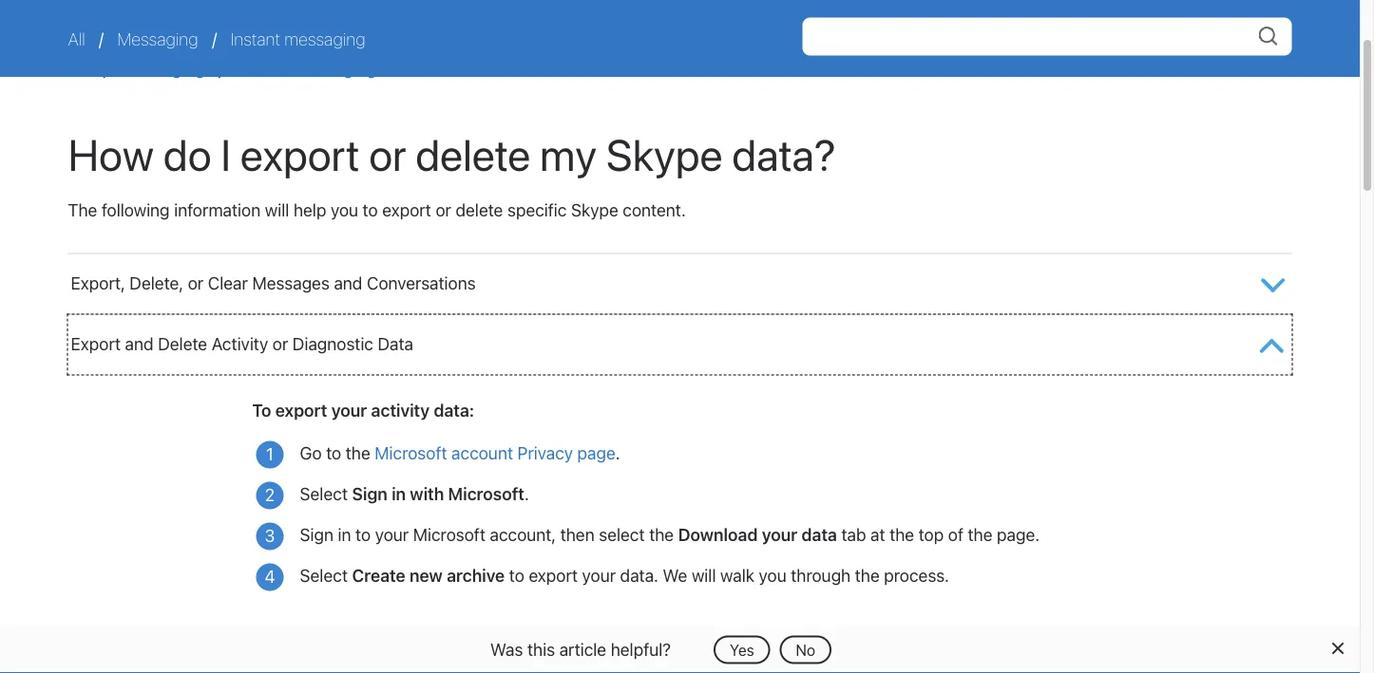 Task type: vqa. For each thing, say whether or not it's contained in the screenshot.
Republic
no



Task type: locate. For each thing, give the bounding box(es) containing it.
or right activity on the left
[[273, 334, 288, 354]]

go
[[300, 443, 322, 464]]

0 horizontal spatial you
[[331, 200, 358, 220]]

1 vertical spatial to
[[326, 443, 341, 464]]

1 horizontal spatial and
[[334, 273, 363, 294]]

0 vertical spatial to
[[363, 200, 378, 220]]

or left 'clear'
[[188, 273, 204, 294]]

2 vertical spatial your
[[582, 566, 616, 587]]

0 vertical spatial messaging link
[[117, 29, 198, 49]]

conversations
[[367, 273, 476, 294]]

0 vertical spatial .
[[616, 443, 620, 464]]

2 select from the top
[[300, 566, 348, 587]]

and inside "link"
[[334, 273, 363, 294]]

to right help
[[363, 200, 378, 220]]

0 horizontal spatial your
[[331, 401, 367, 421]]

the following information will help you to export or delete specific skype content.
[[68, 200, 686, 220]]

will right we at the bottom
[[692, 566, 716, 587]]

export, delete, or clear messages and conversations link
[[71, 266, 1238, 302]]

microsoft down "with"
[[413, 525, 486, 546]]

export, delete, or clear messages and conversations
[[71, 273, 476, 294]]

microsoft for account,
[[413, 525, 486, 546]]

1 vertical spatial select
[[300, 566, 348, 587]]

data.
[[620, 566, 659, 587]]

messaging
[[117, 29, 198, 49], [122, 58, 205, 79]]

sign left to your
[[300, 525, 334, 546]]

all link
[[68, 29, 89, 49], [71, 58, 94, 79]]

2 horizontal spatial to
[[509, 566, 524, 587]]

messages
[[252, 273, 330, 294]]

article
[[559, 640, 607, 660]]

0 horizontal spatial sign
[[300, 525, 334, 546]]

microsoft up the select sign in with microsoft .
[[375, 443, 447, 464]]

at
[[871, 525, 885, 546]]

go to the microsoft account privacy page .
[[300, 443, 620, 464]]

1 vertical spatial will
[[692, 566, 716, 587]]

messaging for top instant messaging link
[[117, 29, 198, 49]]

0 vertical spatial select
[[300, 484, 348, 505]]

messaging link for bottom instant messaging link
[[122, 58, 205, 79]]

1 vertical spatial instant
[[237, 58, 290, 79]]

.
[[616, 443, 620, 464], [525, 484, 529, 505]]

messaging
[[284, 29, 365, 49], [294, 58, 377, 79]]

select create new archive to export your data. we will walk you through the process.
[[300, 566, 954, 587]]

1 vertical spatial all link
[[71, 58, 94, 79]]

my
[[540, 128, 597, 180]]

process.
[[884, 566, 949, 587]]

0 vertical spatial skype
[[606, 128, 723, 180]]

you right the walk
[[759, 566, 787, 587]]

1 vertical spatial messaging
[[122, 58, 205, 79]]

0 vertical spatial you
[[331, 200, 358, 220]]

in
[[392, 484, 406, 505], [338, 525, 351, 546]]

0 vertical spatial and
[[334, 273, 363, 294]]

instant for bottom instant messaging link
[[237, 58, 290, 79]]

delete left specific
[[456, 200, 503, 220]]

and right the messages
[[334, 273, 363, 294]]

data?
[[732, 128, 836, 180]]

page
[[578, 443, 616, 464]]

1 vertical spatial all
[[71, 58, 94, 79]]

instant
[[231, 29, 280, 49], [237, 58, 290, 79]]

0 vertical spatial instant messaging
[[231, 29, 365, 49]]

0 horizontal spatial .
[[525, 484, 529, 505]]

to your
[[356, 525, 409, 546]]

sign up to your
[[352, 484, 388, 505]]

1 horizontal spatial you
[[759, 566, 787, 587]]

. up account,
[[525, 484, 529, 505]]

to
[[252, 401, 271, 421]]

0 vertical spatial all
[[68, 29, 89, 49]]

the down at
[[855, 566, 880, 587]]

0 vertical spatial all link
[[68, 29, 89, 49]]

1 vertical spatial messaging link
[[122, 58, 205, 79]]

was this article helpful?
[[490, 640, 671, 660]]

the
[[346, 443, 370, 464], [649, 525, 674, 546], [890, 525, 914, 546], [968, 525, 993, 546], [855, 566, 880, 587]]

0 vertical spatial messaging
[[117, 29, 198, 49]]

you right help
[[331, 200, 358, 220]]

create
[[352, 566, 406, 587]]

instant messaging
[[231, 29, 365, 49], [237, 58, 377, 79]]

to right archive
[[509, 566, 524, 587]]

i
[[221, 128, 231, 180]]

. right privacy
[[616, 443, 620, 464]]

or
[[369, 128, 406, 180], [436, 200, 451, 220], [188, 273, 204, 294], [273, 334, 288, 354]]

messaging link
[[117, 29, 198, 49], [122, 58, 205, 79]]

through
[[791, 566, 851, 587]]

0 vertical spatial instant
[[231, 29, 280, 49]]

all
[[68, 29, 89, 49], [71, 58, 94, 79]]

1 horizontal spatial sign
[[352, 484, 388, 505]]

1 vertical spatial skype
[[571, 200, 619, 220]]

of
[[948, 525, 964, 546]]

information
[[174, 200, 261, 220]]

export and delete activity or diagnostic data button
[[68, 315, 1292, 375]]

None text field
[[803, 18, 1292, 56]]

to
[[363, 200, 378, 220], [326, 443, 341, 464], [509, 566, 524, 587]]

skype
[[606, 128, 723, 180], [571, 200, 619, 220]]

1 vertical spatial delete
[[456, 200, 503, 220]]

delete up specific
[[416, 128, 531, 180]]

following
[[102, 200, 170, 220]]

skype up content.
[[606, 128, 723, 180]]

all for bottom instant messaging link
[[71, 58, 94, 79]]

your left data
[[762, 525, 798, 546]]

will
[[265, 200, 289, 220], [692, 566, 716, 587]]

account,
[[490, 525, 556, 546]]

select
[[300, 484, 348, 505], [300, 566, 348, 587]]

export down then
[[529, 566, 578, 587]]

yes
[[730, 642, 754, 660]]

your left activity
[[331, 401, 367, 421]]

in left "with"
[[392, 484, 406, 505]]

1 horizontal spatial .
[[616, 443, 620, 464]]

instant for top instant messaging link
[[231, 29, 280, 49]]

0 horizontal spatial to
[[326, 443, 341, 464]]

0 horizontal spatial will
[[265, 200, 289, 220]]

1 vertical spatial .
[[525, 484, 529, 505]]

sign
[[352, 484, 388, 505], [300, 525, 334, 546]]

0 vertical spatial sign
[[352, 484, 388, 505]]

will left help
[[265, 200, 289, 220]]

delete
[[416, 128, 531, 180], [456, 200, 503, 220]]

1 vertical spatial and
[[125, 334, 154, 354]]

0 vertical spatial messaging
[[284, 29, 365, 49]]

1 select from the top
[[300, 484, 348, 505]]

all link for messaging "link" for bottom instant messaging link
[[71, 58, 94, 79]]

your left data.
[[582, 566, 616, 587]]

download
[[678, 525, 758, 546]]

instant messaging link
[[231, 29, 365, 49], [237, 58, 377, 79]]

2 vertical spatial to
[[509, 566, 524, 587]]

microsoft down account
[[448, 484, 525, 505]]

export
[[240, 128, 360, 180], [382, 200, 431, 220], [275, 401, 327, 421], [529, 566, 578, 587]]

2 vertical spatial microsoft
[[413, 525, 486, 546]]

1 horizontal spatial your
[[582, 566, 616, 587]]

then
[[561, 525, 595, 546]]

0 vertical spatial will
[[265, 200, 289, 220]]

you
[[331, 200, 358, 220], [759, 566, 787, 587]]

instant messaging for bottom instant messaging link
[[237, 58, 377, 79]]

content.
[[623, 200, 686, 220]]

0 vertical spatial microsoft
[[375, 443, 447, 464]]

skype right specific
[[571, 200, 619, 220]]

select down the go
[[300, 484, 348, 505]]

how
[[68, 128, 154, 180]]

0 vertical spatial in
[[392, 484, 406, 505]]

1 vertical spatial sign
[[300, 525, 334, 546]]

new
[[410, 566, 443, 587]]

yes button
[[714, 636, 771, 665]]

and left delete
[[125, 334, 154, 354]]

0 horizontal spatial in
[[338, 525, 351, 546]]

or inside "link"
[[188, 273, 204, 294]]

do
[[163, 128, 211, 180]]

delete,
[[130, 273, 184, 294]]

the right at
[[890, 525, 914, 546]]

1 vertical spatial your
[[762, 525, 798, 546]]

1 vertical spatial messaging
[[294, 58, 377, 79]]

tab
[[842, 525, 866, 546]]

select left create
[[300, 566, 348, 587]]

specific
[[508, 200, 567, 220]]

export, delete, or clear messages and conversations button
[[68, 254, 1292, 314]]

your
[[331, 401, 367, 421], [762, 525, 798, 546], [582, 566, 616, 587]]

export and delete activity or diagnostic data
[[71, 334, 413, 354]]

microsoft
[[375, 443, 447, 464], [448, 484, 525, 505], [413, 525, 486, 546]]

to right the go
[[326, 443, 341, 464]]

select for select sign in with microsoft .
[[300, 484, 348, 505]]

and
[[334, 273, 363, 294], [125, 334, 154, 354]]

1 vertical spatial instant messaging
[[237, 58, 377, 79]]

1 horizontal spatial in
[[392, 484, 406, 505]]

in left to your
[[338, 525, 351, 546]]



Task type: describe. For each thing, give the bounding box(es) containing it.
all for top instant messaging link
[[68, 29, 89, 49]]

microsoft account privacy page link
[[375, 443, 616, 464]]

sign in to your microsoft account, then select the download your data tab at the top of the page.
[[300, 525, 1040, 546]]

0 vertical spatial instant messaging link
[[231, 29, 365, 49]]

0 horizontal spatial and
[[125, 334, 154, 354]]

delete
[[158, 334, 207, 354]]

the
[[68, 200, 97, 220]]

export right to
[[275, 401, 327, 421]]

1 vertical spatial in
[[338, 525, 351, 546]]

microsoft for account
[[375, 443, 447, 464]]

page.
[[997, 525, 1040, 546]]

account
[[452, 443, 513, 464]]

select
[[599, 525, 645, 546]]

activity
[[371, 401, 430, 421]]

instant messaging for top instant messaging link
[[231, 29, 365, 49]]

select sign in with microsoft .
[[300, 484, 529, 505]]

dismiss the survey image
[[1330, 642, 1345, 657]]

messaging link for top instant messaging link
[[117, 29, 198, 49]]

no button
[[780, 636, 832, 665]]

or up the following information will help you to export or delete specific skype content.
[[369, 128, 406, 180]]

1 horizontal spatial to
[[363, 200, 378, 220]]

the right select
[[649, 525, 674, 546]]

1 vertical spatial instant messaging link
[[237, 58, 377, 79]]

to export your activity data:
[[252, 401, 474, 421]]

the down 'to export your activity data:'
[[346, 443, 370, 464]]

diagnostic
[[293, 334, 373, 354]]

archive
[[447, 566, 505, 587]]

clear
[[208, 273, 248, 294]]

1 horizontal spatial will
[[692, 566, 716, 587]]

messaging for bottom instant messaging link
[[122, 58, 205, 79]]

export
[[71, 334, 121, 354]]

1 vertical spatial microsoft
[[448, 484, 525, 505]]

select for select create new archive to export your data. we will walk you through the process.
[[300, 566, 348, 587]]

2 horizontal spatial your
[[762, 525, 798, 546]]

or down how do i export or delete my skype data?
[[436, 200, 451, 220]]

messaging for top instant messaging link
[[284, 29, 365, 49]]

was
[[490, 640, 523, 660]]

export and delete activity or diagnostic data link
[[71, 326, 1238, 363]]

how do i export or delete my skype data?
[[68, 128, 836, 180]]

1 vertical spatial you
[[759, 566, 787, 587]]

no
[[796, 642, 816, 660]]

0 vertical spatial delete
[[416, 128, 531, 180]]

the right of
[[968, 525, 993, 546]]

export down how do i export or delete my skype data?
[[382, 200, 431, 220]]

0 vertical spatial your
[[331, 401, 367, 421]]

export up help
[[240, 128, 360, 180]]

export,
[[71, 273, 125, 294]]

data:
[[434, 401, 474, 421]]

help
[[294, 200, 326, 220]]

this
[[528, 640, 555, 660]]

data
[[802, 525, 837, 546]]

privacy
[[518, 443, 573, 464]]

we
[[663, 566, 688, 587]]

with
[[410, 484, 444, 505]]

helpful?
[[611, 640, 671, 660]]

walk
[[720, 566, 755, 587]]

all link for messaging "link" associated with top instant messaging link
[[68, 29, 89, 49]]

activity
[[212, 334, 268, 354]]

messaging for bottom instant messaging link
[[294, 58, 377, 79]]

data
[[378, 334, 413, 354]]

top
[[919, 525, 944, 546]]



